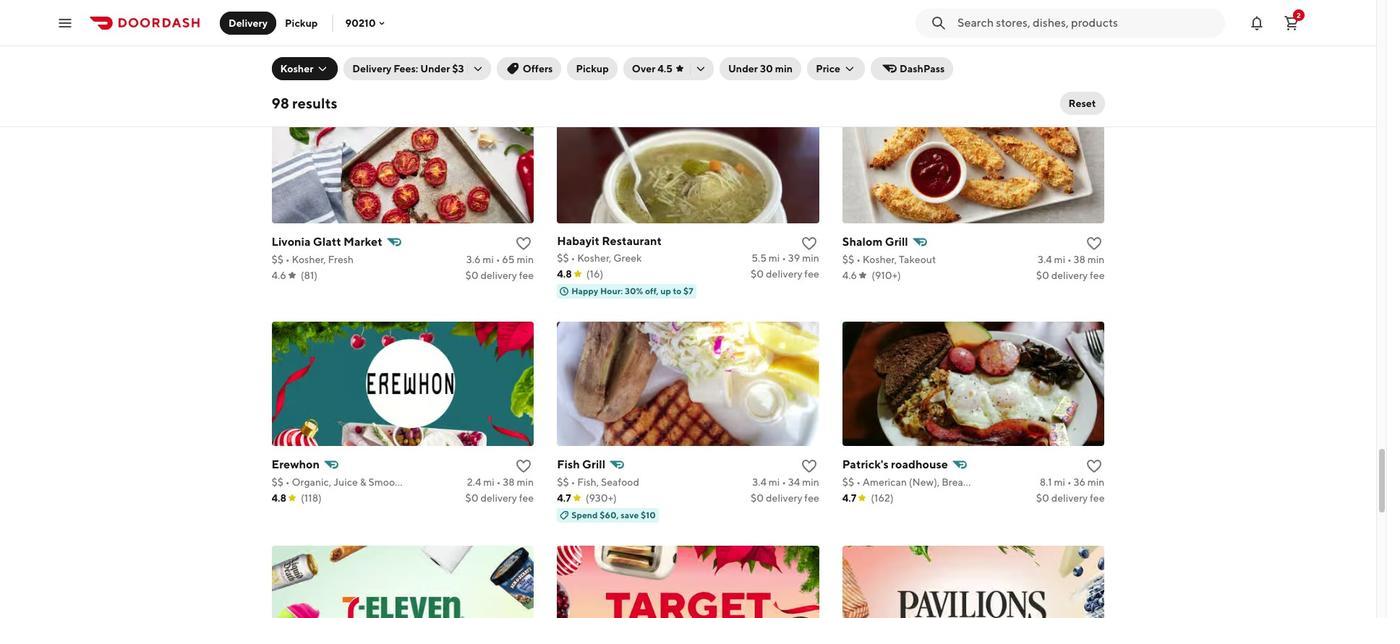 Task type: describe. For each thing, give the bounding box(es) containing it.
kosher button
[[272, 57, 338, 80]]

34
[[788, 476, 800, 488]]

delivery button
[[220, 11, 276, 34]]

market
[[344, 235, 382, 249]]

min for fish grill
[[802, 476, 819, 488]]

kosher, for shalom grill
[[863, 254, 897, 265]]

fish grill for sponsored
[[272, 11, 320, 24]]

20%
[[857, 63, 875, 74]]

breakfast
[[942, 476, 986, 488]]

offers
[[523, 63, 553, 74]]

$$ • kebabs, sandwiches
[[842, 29, 957, 41]]

2 button
[[1277, 8, 1306, 37]]

2.4 mi • 38 min
[[467, 476, 534, 488]]

delivery for 3.4 mi • 38 min
[[1051, 270, 1088, 281]]

mi for shalom
[[1054, 254, 1065, 265]]

$​0 for sponsored
[[465, 45, 478, 57]]

hour:
[[600, 285, 623, 296]]

0 horizontal spatial to
[[673, 285, 682, 296]]

go
[[907, 11, 923, 24]]

price button
[[807, 57, 865, 80]]

8.1
[[1040, 476, 1052, 488]]

min for shalom grill
[[1088, 254, 1105, 265]]

30%
[[625, 285, 643, 296]]

grill for $$ • kebabs, sandwiches
[[873, 11, 896, 24]]

$​0 delivery fee for 8.1 mi • 36 min
[[1036, 492, 1105, 504]]

(162)
[[871, 492, 894, 504]]

1 vertical spatial pickup button
[[567, 57, 618, 80]]

shalom
[[842, 235, 883, 249]]

$$ • fish, seafood
[[557, 476, 639, 488]]

36
[[1074, 476, 1086, 488]]

3.4 for shalom grill
[[1038, 254, 1052, 265]]

$​0 for $$ • american (new), breakfast & brunch
[[1036, 492, 1049, 504]]

click to add this store to your saved list image for erewhon
[[515, 458, 532, 475]]

patrick's
[[842, 458, 889, 471]]

sponsored
[[272, 29, 321, 41]]

kosher, for livonia glatt market
[[292, 254, 326, 265]]

laziz grill 2 go
[[842, 11, 923, 24]]

2 2 from the left
[[898, 11, 905, 24]]

spend for sponsored
[[286, 63, 312, 74]]

restaurant
[[602, 234, 662, 248]]

3.4 mi • 34 min
[[752, 476, 819, 488]]

under inside button
[[728, 63, 758, 74]]

(930+) for sponsored
[[300, 45, 331, 57]]

0 horizontal spatial off,
[[645, 285, 659, 296]]

min for laziz grill 2 go
[[1088, 29, 1105, 41]]

smoothie
[[368, 476, 413, 488]]

livonia glatt market
[[272, 235, 382, 249]]

$$ for patrick's
[[842, 476, 854, 488]]

roadhouse
[[891, 458, 948, 471]]

reset button
[[1060, 92, 1105, 115]]

65
[[502, 254, 515, 265]]

grill for sponsored
[[297, 11, 320, 24]]

$​0 delivery fee for 3.4 mi • 38 min
[[1036, 270, 1105, 281]]

8.1 mi • 36 min
[[1040, 476, 1105, 488]]

3.4 mi • 38 min
[[1038, 254, 1105, 265]]

$$ • kosher, takeout
[[842, 254, 936, 265]]

fee for 3.6 mi • 65 min
[[519, 270, 534, 281]]

$​0 delivery fee up 30
[[751, 45, 819, 57]]

$​0 delivery fee for 2.4 mi • 38 min
[[465, 492, 534, 504]]

mi for patrick's
[[1054, 476, 1065, 488]]

$​0 for $$ • kosher, fresh
[[465, 270, 478, 281]]

4.8 for $$ • kosher, greek
[[557, 268, 572, 280]]

90210
[[345, 17, 376, 29]]

4.5
[[658, 63, 673, 74]]

fish,
[[577, 476, 599, 488]]

$$ down the erewhon
[[272, 476, 284, 488]]

4.7 for $$ • american (new), breakfast & brunch
[[842, 492, 857, 504]]

fee for 4.0 mi • 37 min
[[1090, 45, 1105, 57]]

fee for 3.4 mi • 38 min
[[1090, 270, 1105, 281]]

4.7 for $$ • fish, seafood
[[557, 492, 571, 504]]

37
[[1075, 29, 1086, 41]]

$$ for livonia
[[272, 254, 284, 265]]

delivery for 4.0 mi • 37 min
[[1051, 45, 1088, 57]]

3 items, open order cart image
[[1283, 14, 1300, 31]]

$$ • american (new), breakfast & brunch
[[842, 476, 1030, 488]]

2 & from the left
[[988, 476, 994, 488]]

fee for 3.4 mi • 34 min
[[805, 492, 819, 504]]

glatt
[[313, 235, 341, 249]]

delivery for delivery
[[229, 17, 268, 29]]

(81)
[[301, 270, 318, 281]]

4.7 for sponsored
[[272, 45, 286, 57]]

greek
[[613, 252, 642, 264]]

fee for 8.1 mi • 36 min
[[1090, 492, 1105, 504]]

5.5
[[752, 252, 767, 264]]

90210 button
[[345, 17, 387, 29]]

$11
[[916, 63, 928, 74]]

mi for laziz
[[1055, 29, 1066, 41]]

livonia
[[272, 235, 311, 249]]

price
[[816, 63, 840, 74]]

98
[[272, 95, 289, 111]]

4.0 mi • 37 min
[[1037, 29, 1105, 41]]

habayit
[[557, 234, 599, 248]]

happy
[[571, 285, 598, 296]]

(910+)
[[872, 270, 901, 281]]

delivery for 3.4 mi • 34 min
[[766, 492, 803, 504]]

$​0 delivery fee for • fish
[[465, 45, 534, 57]]

$​0 for $$ • organic, juice & smoothie
[[465, 492, 478, 504]]

1 horizontal spatial up
[[893, 63, 903, 74]]

fee for • fish
[[519, 45, 534, 57]]

$​0 delivery fee for 3.4 mi • 34 min
[[751, 492, 819, 504]]

98 results
[[272, 95, 338, 111]]

20% off, up to $11
[[857, 63, 928, 74]]

3.6
[[466, 254, 481, 265]]

fish for $$ • fish, seafood
[[557, 458, 580, 471]]

results
[[292, 95, 338, 111]]

offers button
[[497, 57, 562, 80]]

4.0
[[1037, 29, 1053, 41]]

mi for fish
[[769, 476, 780, 488]]

39
[[788, 252, 800, 264]]

fee for 5.5 mi • 39 min
[[805, 268, 819, 280]]

(new),
[[909, 476, 940, 488]]

$60, for $$ • fish, seafood
[[600, 510, 619, 520]]

2.4
[[467, 476, 481, 488]]

patrick's roadhouse
[[842, 458, 948, 471]]

1 horizontal spatial off,
[[877, 63, 891, 74]]



Task type: vqa. For each thing, say whether or not it's contained in the screenshot.


Task type: locate. For each thing, give the bounding box(es) containing it.
$​0 for $$ • kosher, takeout
[[1036, 270, 1049, 281]]

1 horizontal spatial $10
[[641, 510, 656, 520]]

min inside under 30 min button
[[775, 63, 793, 74]]

1 vertical spatial pickup
[[576, 63, 609, 74]]

0 horizontal spatial delivery
[[229, 17, 268, 29]]

organic,
[[292, 476, 331, 488]]

fresh
[[328, 254, 354, 265]]

notification bell image
[[1248, 14, 1266, 31]]

(930+) down sponsored • fish
[[300, 45, 331, 57]]

click to add this store to your saved list image up 3.6 mi • 65 min
[[515, 235, 532, 252]]

& right juice
[[360, 476, 366, 488]]

over
[[632, 63, 656, 74]]

1 vertical spatial 4.8
[[272, 492, 286, 504]]

under 30 min
[[728, 63, 793, 74]]

1 horizontal spatial delivery
[[352, 63, 392, 74]]

grill for $$ • kosher, takeout
[[885, 235, 908, 249]]

1 horizontal spatial pickup
[[576, 63, 609, 74]]

2 right notification bell icon
[[1297, 10, 1301, 19]]

spend $60, save $10 for $$ • fish, seafood
[[571, 510, 656, 520]]

delivery down 4.0 mi • 37 min
[[1051, 45, 1088, 57]]

1 vertical spatial save
[[621, 510, 639, 520]]

(930+)
[[300, 45, 331, 57], [586, 492, 617, 504]]

min for erewhon
[[517, 476, 534, 488]]

fee down store search: begin typing to search for stores available on doordash text box
[[1090, 45, 1105, 57]]

fish grill for $$ • fish, seafood
[[557, 458, 605, 471]]

up
[[893, 63, 903, 74], [661, 285, 671, 296]]

click to add this store to your saved list image
[[1086, 11, 1103, 28], [515, 235, 532, 252], [1086, 235, 1103, 252], [801, 458, 818, 475]]

$$ for laziz
[[842, 29, 854, 41]]

juice
[[333, 476, 358, 488]]

$​0 for $$ • kebabs, sandwiches
[[1036, 45, 1049, 57]]

38 for shalom grill
[[1074, 254, 1086, 265]]

$3
[[452, 63, 464, 74]]

fee down 5.5 mi • 39 min
[[805, 268, 819, 280]]

1 horizontal spatial 4.7
[[557, 492, 571, 504]]

$$ down shalom
[[842, 254, 854, 265]]

$​0 for $$ • kosher, greek
[[751, 268, 764, 280]]

5.5 mi • 39 min
[[752, 252, 819, 264]]

0 vertical spatial up
[[893, 63, 903, 74]]

1 horizontal spatial $60,
[[600, 510, 619, 520]]

$​0 delivery fee down 3.4 mi • 34 min
[[751, 492, 819, 504]]

1 horizontal spatial 38
[[1074, 254, 1086, 265]]

0 vertical spatial fish grill
[[272, 11, 320, 24]]

fee down 3.6 mi • 65 min
[[519, 270, 534, 281]]

reset
[[1069, 98, 1096, 109]]

(1,000+)
[[586, 45, 626, 57]]

0 vertical spatial (930+)
[[300, 45, 331, 57]]

$​0 delivery fee for 3.6 mi • 65 min
[[465, 270, 534, 281]]

4.6 for laziz grill 2 go
[[842, 45, 857, 57]]

over 4.5
[[632, 63, 673, 74]]

2 under from the left
[[728, 63, 758, 74]]

kosher, up the (16)
[[577, 252, 611, 264]]

2 horizontal spatial click to add this store to your saved list image
[[1086, 458, 1103, 475]]

happy hour: 30% off, up to $7
[[571, 285, 693, 296]]

pickup button down (1,000+)
[[567, 57, 618, 80]]

save for $$ • fish, seafood
[[621, 510, 639, 520]]

pickup button up kosher button
[[276, 11, 326, 34]]

$​0 delivery fee down "3.4 mi • 38 min"
[[1036, 270, 1105, 281]]

grill up the kebabs,
[[873, 11, 896, 24]]

0 vertical spatial spend
[[286, 63, 312, 74]]

fish grill
[[272, 11, 320, 24], [557, 458, 605, 471]]

1 horizontal spatial under
[[728, 63, 758, 74]]

grill up sponsored • fish
[[297, 11, 320, 24]]

38 for erewhon
[[503, 476, 515, 488]]

dashpass button
[[871, 57, 954, 80]]

under 30 min button
[[720, 57, 801, 80]]

spend for $$ • fish, seafood
[[571, 510, 598, 520]]

click to add this store to your saved list image for fish grill
[[801, 458, 818, 475]]

open menu image
[[56, 14, 74, 31]]

delivery
[[229, 17, 268, 29], [352, 63, 392, 74]]

0 horizontal spatial 4.8
[[272, 492, 286, 504]]

$60, right "kosher"
[[314, 63, 333, 74]]

1 vertical spatial $10
[[641, 510, 656, 520]]

0 horizontal spatial click to add this store to your saved list image
[[515, 458, 532, 475]]

$​0 delivery fee down 5.5 mi • 39 min
[[751, 268, 819, 280]]

4.8
[[557, 268, 572, 280], [272, 492, 286, 504]]

1 vertical spatial fish grill
[[557, 458, 605, 471]]

4.6 up price "button"
[[842, 45, 857, 57]]

dashpass
[[900, 63, 945, 74]]

38
[[1074, 254, 1086, 265], [503, 476, 515, 488]]

$​0 delivery fee for 5.5 mi • 39 min
[[751, 268, 819, 280]]

0 vertical spatial fish
[[272, 11, 294, 24]]

spend down sponsored
[[286, 63, 312, 74]]

fish down 90210
[[329, 29, 349, 41]]

$​0 delivery fee down 4.0 mi • 37 min
[[1036, 45, 1105, 57]]

$​0
[[465, 45, 478, 57], [751, 45, 764, 57], [1036, 45, 1049, 57], [751, 268, 764, 280], [465, 270, 478, 281], [1036, 270, 1049, 281], [465, 492, 478, 504], [751, 492, 764, 504], [1036, 492, 1049, 504]]

click to add this store to your saved list image up '8.1 mi • 36 min'
[[1086, 458, 1103, 475]]

1 horizontal spatial save
[[621, 510, 639, 520]]

pickup up sponsored
[[285, 17, 318, 29]]

grill up $$ • fish, seafood
[[582, 458, 605, 471]]

fee down "3.4 mi • 38 min"
[[1090, 270, 1105, 281]]

3.4 for fish grill
[[752, 476, 767, 488]]

save up results
[[335, 63, 354, 74]]

save for sponsored
[[335, 63, 354, 74]]

click to add this store to your saved list image for patrick's roadhouse
[[1086, 458, 1103, 475]]

$$ down the patrick's
[[842, 476, 854, 488]]

$​0 delivery fee down 2.4 mi • 38 min
[[465, 492, 534, 504]]

0 vertical spatial $10
[[355, 63, 370, 74]]

$​0 delivery fee
[[465, 45, 534, 57], [751, 45, 819, 57], [1036, 45, 1105, 57], [751, 268, 819, 280], [465, 270, 534, 281], [1036, 270, 1105, 281], [465, 492, 534, 504], [751, 492, 819, 504], [1036, 492, 1105, 504]]

delivery inside button
[[229, 17, 268, 29]]

0 vertical spatial save
[[335, 63, 354, 74]]

2 horizontal spatial fish
[[557, 458, 580, 471]]

click to add this store to your saved list image up 4.0 mi • 37 min
[[1086, 11, 1103, 28]]

delivery for 2.4 mi • 38 min
[[481, 492, 517, 504]]

$60, for sponsored
[[314, 63, 333, 74]]

$$ • organic, juice & smoothie
[[272, 476, 413, 488]]

pickup
[[285, 17, 318, 29], [576, 63, 609, 74]]

4.6 down shalom
[[842, 270, 857, 281]]

2 horizontal spatial kosher,
[[863, 254, 897, 265]]

4.6 up the offers button in the left of the page
[[557, 45, 572, 57]]

0 horizontal spatial kosher,
[[292, 254, 326, 265]]

& left brunch
[[988, 476, 994, 488]]

shalom grill
[[842, 235, 908, 249]]

4.8 up happy
[[557, 268, 572, 280]]

$​0 delivery fee down '8.1 mi • 36 min'
[[1036, 492, 1105, 504]]

to
[[905, 63, 914, 74], [673, 285, 682, 296]]

save down seafood
[[621, 510, 639, 520]]

spend $60, save $10 down seafood
[[571, 510, 656, 520]]

spend down fish,
[[571, 510, 598, 520]]

save
[[335, 63, 354, 74], [621, 510, 639, 520]]

0 horizontal spatial 4.7
[[272, 45, 286, 57]]

fish
[[272, 11, 294, 24], [329, 29, 349, 41], [557, 458, 580, 471]]

over 4.5 button
[[623, 57, 714, 80]]

0 horizontal spatial pickup
[[285, 17, 318, 29]]

seafood
[[601, 476, 639, 488]]

delivery up the offers button in the left of the page
[[481, 45, 517, 57]]

to left $7
[[673, 285, 682, 296]]

delivery for 5.5 mi • 39 min
[[766, 268, 803, 280]]

min
[[1088, 29, 1105, 41], [775, 63, 793, 74], [802, 252, 819, 264], [517, 254, 534, 265], [1088, 254, 1105, 265], [517, 476, 534, 488], [802, 476, 819, 488], [1088, 476, 1105, 488]]

kosher
[[280, 63, 313, 74]]

4.6 for shalom grill
[[842, 270, 857, 281]]

0 vertical spatial spend $60, save $10
[[286, 63, 370, 74]]

kosher,
[[577, 252, 611, 264], [292, 254, 326, 265], [863, 254, 897, 265]]

1 horizontal spatial 4.8
[[557, 268, 572, 280]]

0 horizontal spatial 3.4
[[752, 476, 767, 488]]

&
[[360, 476, 366, 488], [988, 476, 994, 488]]

$$
[[842, 29, 854, 41], [557, 252, 569, 264], [272, 254, 284, 265], [842, 254, 854, 265], [272, 476, 284, 488], [557, 476, 569, 488], [842, 476, 854, 488]]

$$ • kosher, greek
[[557, 252, 642, 264]]

0 horizontal spatial fish
[[272, 11, 294, 24]]

delivery down 3.6 mi • 65 min
[[481, 270, 517, 281]]

under left $3
[[420, 63, 450, 74]]

1 horizontal spatial to
[[905, 63, 914, 74]]

$$ for fish
[[557, 476, 569, 488]]

delivery up 30
[[766, 45, 803, 57]]

4.6 for livonia glatt market
[[272, 270, 286, 281]]

1 horizontal spatial kosher,
[[577, 252, 611, 264]]

$$ • kosher, fresh
[[272, 254, 354, 265]]

$60, down seafood
[[600, 510, 619, 520]]

0 vertical spatial pickup
[[285, 17, 318, 29]]

0 vertical spatial to
[[905, 63, 914, 74]]

delivery down 2.4 mi • 38 min
[[481, 492, 517, 504]]

spend $60, save $10 up results
[[286, 63, 370, 74]]

0 vertical spatial pickup button
[[276, 11, 326, 34]]

delivery down '8.1 mi • 36 min'
[[1051, 492, 1088, 504]]

kebabs,
[[863, 29, 900, 41]]

0 vertical spatial 3.4
[[1038, 254, 1052, 265]]

$$ down laziz
[[842, 29, 854, 41]]

4.7 down sponsored
[[272, 45, 286, 57]]

pickup down (1,000+)
[[576, 63, 609, 74]]

1 vertical spatial $60,
[[600, 510, 619, 520]]

1 vertical spatial (930+)
[[586, 492, 617, 504]]

up left $7
[[661, 285, 671, 296]]

4.6 left (81)
[[272, 270, 286, 281]]

0 vertical spatial $60,
[[314, 63, 333, 74]]

•
[[323, 29, 327, 41], [856, 29, 861, 41], [1068, 29, 1073, 41], [571, 252, 575, 264], [782, 252, 786, 264], [286, 254, 290, 265], [496, 254, 500, 265], [856, 254, 861, 265], [1067, 254, 1072, 265], [286, 476, 290, 488], [497, 476, 501, 488], [571, 476, 575, 488], [782, 476, 786, 488], [856, 476, 861, 488], [1067, 476, 1072, 488]]

up down '(364)'
[[893, 63, 903, 74]]

sponsored • fish
[[272, 29, 349, 41]]

1 horizontal spatial fish
[[329, 29, 349, 41]]

fee up the offers button in the left of the page
[[519, 45, 534, 57]]

click to add this store to your saved list image right 39
[[801, 235, 818, 252]]

0 horizontal spatial pickup button
[[276, 11, 326, 34]]

0 vertical spatial 4.8
[[557, 268, 572, 280]]

to left $11
[[905, 63, 914, 74]]

fees:
[[394, 63, 418, 74]]

min for livonia glatt market
[[517, 254, 534, 265]]

4.7
[[272, 45, 286, 57], [557, 492, 571, 504], [842, 492, 857, 504]]

1 horizontal spatial click to add this store to your saved list image
[[801, 235, 818, 252]]

fee for 2.4 mi • 38 min
[[519, 492, 534, 504]]

0 vertical spatial off,
[[877, 63, 891, 74]]

brunch
[[996, 476, 1030, 488]]

mi for livonia
[[483, 254, 494, 265]]

0 horizontal spatial &
[[360, 476, 366, 488]]

0 horizontal spatial $10
[[355, 63, 370, 74]]

under left 30
[[728, 63, 758, 74]]

0 horizontal spatial up
[[661, 285, 671, 296]]

fish for sponsored
[[272, 11, 294, 24]]

$10 for sponsored
[[355, 63, 370, 74]]

habayit restaurant
[[557, 234, 662, 248]]

2 inside button
[[1297, 10, 1301, 19]]

$$ for shalom
[[842, 254, 854, 265]]

kosher, up (910+)
[[863, 254, 897, 265]]

fish up fish,
[[557, 458, 580, 471]]

delivery fees: under $3
[[352, 63, 464, 74]]

grill
[[297, 11, 320, 24], [873, 11, 896, 24], [885, 235, 908, 249], [582, 458, 605, 471]]

2
[[1297, 10, 1301, 19], [898, 11, 905, 24]]

click to add this store to your saved list image
[[801, 235, 818, 252], [515, 458, 532, 475], [1086, 458, 1103, 475]]

spend
[[286, 63, 312, 74], [571, 510, 598, 520]]

$​0 delivery fee up the offers button in the left of the page
[[465, 45, 534, 57]]

4.6
[[557, 45, 572, 57], [842, 45, 857, 57], [272, 270, 286, 281], [842, 270, 857, 281]]

0 horizontal spatial 38
[[503, 476, 515, 488]]

0 vertical spatial 38
[[1074, 254, 1086, 265]]

delivery for delivery fees: under $3
[[352, 63, 392, 74]]

delivery for 8.1 mi • 36 min
[[1051, 492, 1088, 504]]

erewhon
[[272, 458, 320, 471]]

fee down '8.1 mi • 36 min'
[[1090, 492, 1105, 504]]

click to add this store to your saved list image up 3.4 mi • 34 min
[[801, 458, 818, 475]]

1 horizontal spatial pickup button
[[567, 57, 618, 80]]

1 & from the left
[[360, 476, 366, 488]]

min for patrick's roadhouse
[[1088, 476, 1105, 488]]

fish up sponsored
[[272, 11, 294, 24]]

1 vertical spatial 38
[[503, 476, 515, 488]]

4.7 down $$ • fish, seafood
[[557, 492, 571, 504]]

$$ left fish,
[[557, 476, 569, 488]]

$7
[[683, 285, 693, 296]]

fee down 3.4 mi • 34 min
[[805, 492, 819, 504]]

click to add this store to your saved list image for livonia glatt market
[[515, 235, 532, 252]]

delivery down "3.4 mi • 38 min"
[[1051, 270, 1088, 281]]

4.8 for $$ • organic, juice & smoothie
[[272, 492, 286, 504]]

$​0 delivery fee for 4.0 mi • 37 min
[[1036, 45, 1105, 57]]

kosher, up (81)
[[292, 254, 326, 265]]

fee up price
[[805, 45, 819, 57]]

1 vertical spatial to
[[673, 285, 682, 296]]

delivery for 3.6 mi • 65 min
[[481, 270, 517, 281]]

1 horizontal spatial spend
[[571, 510, 598, 520]]

fish grill up fish,
[[557, 458, 605, 471]]

30
[[760, 63, 773, 74]]

4.8 left (118)
[[272, 492, 286, 504]]

(16)
[[586, 268, 603, 280]]

3.6 mi • 65 min
[[466, 254, 534, 265]]

Store search: begin typing to search for stores available on DoorDash text field
[[958, 15, 1217, 31]]

delivery down 3.4 mi • 34 min
[[766, 492, 803, 504]]

grill for $$ • fish, seafood
[[582, 458, 605, 471]]

grill up $$ • kosher, takeout
[[885, 235, 908, 249]]

2 vertical spatial fish
[[557, 458, 580, 471]]

sandwiches
[[902, 29, 957, 41]]

$$ down habayit
[[557, 252, 569, 264]]

(364)
[[872, 45, 897, 57]]

laziz
[[842, 11, 870, 24]]

1 horizontal spatial fish grill
[[557, 458, 605, 471]]

1 vertical spatial spend $60, save $10
[[571, 510, 656, 520]]

fee down 2.4 mi • 38 min
[[519, 492, 534, 504]]

0 vertical spatial delivery
[[229, 17, 268, 29]]

spend $60, save $10
[[286, 63, 370, 74], [571, 510, 656, 520]]

1 vertical spatial fish
[[329, 29, 349, 41]]

4.7 left (162)
[[842, 492, 857, 504]]

$60,
[[314, 63, 333, 74], [600, 510, 619, 520]]

0 horizontal spatial spend $60, save $10
[[286, 63, 370, 74]]

1 under from the left
[[420, 63, 450, 74]]

(930+) down $$ • fish, seafood
[[586, 492, 617, 504]]

$​0 for $$ • fish, seafood
[[751, 492, 764, 504]]

click to add this store to your saved list image for shalom grill
[[1086, 235, 1103, 252]]

american
[[863, 476, 907, 488]]

takeout
[[899, 254, 936, 265]]

off, down '(364)'
[[877, 63, 891, 74]]

0 horizontal spatial save
[[335, 63, 354, 74]]

1 2 from the left
[[1297, 10, 1301, 19]]

0 horizontal spatial spend
[[286, 63, 312, 74]]

1 horizontal spatial &
[[988, 476, 994, 488]]

1 vertical spatial spend
[[571, 510, 598, 520]]

2 horizontal spatial 4.7
[[842, 492, 857, 504]]

mi
[[1055, 29, 1066, 41], [769, 252, 780, 264], [483, 254, 494, 265], [1054, 254, 1065, 265], [483, 476, 495, 488], [769, 476, 780, 488], [1054, 476, 1065, 488]]

0 horizontal spatial (930+)
[[300, 45, 331, 57]]

delivery for • fish
[[481, 45, 517, 57]]

1 horizontal spatial 2
[[1297, 10, 1301, 19]]

(118)
[[301, 492, 322, 504]]

1 horizontal spatial spend $60, save $10
[[571, 510, 656, 520]]

0 horizontal spatial 2
[[898, 11, 905, 24]]

(930+) for $$ • fish, seafood
[[586, 492, 617, 504]]

$10 for $$ • fish, seafood
[[641, 510, 656, 520]]

click to add this store to your saved list image up "3.4 mi • 38 min"
[[1086, 235, 1103, 252]]

click to add this store to your saved list image for laziz grill 2 go
[[1086, 11, 1103, 28]]

1 horizontal spatial (930+)
[[586, 492, 617, 504]]

0 horizontal spatial $60,
[[314, 63, 333, 74]]

1 vertical spatial 3.4
[[752, 476, 767, 488]]

1 vertical spatial off,
[[645, 285, 659, 296]]

0 horizontal spatial fish grill
[[272, 11, 320, 24]]

$​0 delivery fee down 3.6 mi • 65 min
[[465, 270, 534, 281]]

delivery down 5.5 mi • 39 min
[[766, 268, 803, 280]]

spend $60, save $10 for sponsored
[[286, 63, 370, 74]]

click to add this store to your saved list image up 2.4 mi • 38 min
[[515, 458, 532, 475]]

1 vertical spatial up
[[661, 285, 671, 296]]

2 left go
[[898, 11, 905, 24]]

1 horizontal spatial 3.4
[[1038, 254, 1052, 265]]

0 horizontal spatial under
[[420, 63, 450, 74]]

$$ down livonia
[[272, 254, 284, 265]]

1 vertical spatial delivery
[[352, 63, 392, 74]]

off, right 30% on the top left of page
[[645, 285, 659, 296]]

fish grill up sponsored
[[272, 11, 320, 24]]



